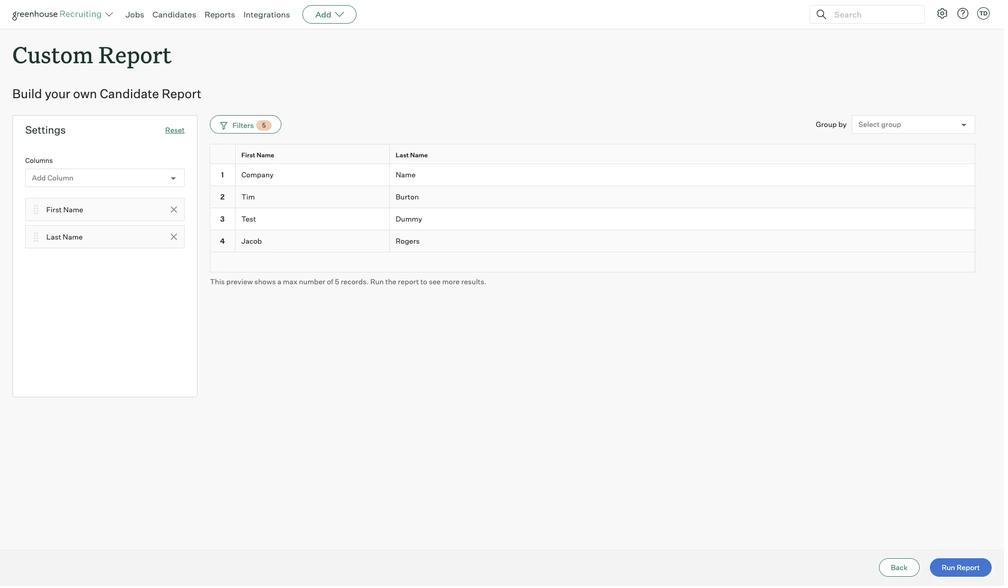 Task type: locate. For each thing, give the bounding box(es) containing it.
column
[[47, 174, 74, 182]]

reports
[[205, 9, 235, 20]]

more
[[442, 277, 460, 286]]

3 row from the top
[[210, 186, 976, 208]]

group
[[882, 120, 902, 129]]

row containing 2
[[210, 186, 976, 208]]

run right the back
[[942, 564, 956, 572]]

first up company
[[241, 152, 255, 159]]

1 vertical spatial first name
[[46, 205, 83, 214]]

2 row from the top
[[210, 164, 976, 186]]

2 vertical spatial report
[[957, 564, 980, 572]]

to
[[421, 277, 428, 286]]

run left the
[[371, 277, 384, 286]]

first name inside "first name" column header
[[241, 152, 274, 159]]

group
[[816, 120, 837, 129]]

5 right the of
[[335, 277, 339, 286]]

select
[[859, 120, 880, 129]]

1 vertical spatial last
[[46, 232, 61, 241]]

1
[[221, 171, 224, 179]]

by
[[839, 120, 847, 129]]

Search text field
[[832, 7, 916, 22]]

0 vertical spatial first name
[[241, 152, 274, 159]]

3
[[220, 215, 225, 223]]

run report button
[[930, 559, 992, 577]]

0 vertical spatial last name
[[396, 152, 428, 159]]

0 vertical spatial run
[[371, 277, 384, 286]]

configure image
[[937, 7, 949, 20]]

4 row from the top
[[210, 208, 976, 230]]

reset
[[165, 126, 185, 134]]

add
[[316, 9, 332, 20], [32, 174, 46, 182]]

number
[[299, 277, 325, 286]]

candidates
[[153, 9, 196, 20]]

0 horizontal spatial last name
[[46, 232, 83, 241]]

0 horizontal spatial 5
[[262, 122, 266, 129]]

last name
[[396, 152, 428, 159], [46, 232, 83, 241]]

1 horizontal spatial first
[[241, 152, 255, 159]]

custom report
[[12, 39, 172, 69]]

column header
[[210, 145, 238, 166]]

0 horizontal spatial add
[[32, 174, 46, 182]]

5 right the filters
[[262, 122, 266, 129]]

the
[[386, 277, 397, 286]]

name inside column header
[[257, 152, 274, 159]]

0 vertical spatial add
[[316, 9, 332, 20]]

max
[[283, 277, 298, 286]]

run
[[371, 277, 384, 286], [942, 564, 956, 572]]

integrations
[[244, 9, 290, 20]]

5 row from the top
[[210, 230, 976, 253]]

row group containing 1
[[210, 164, 976, 253]]

first name down column
[[46, 205, 83, 214]]

select group
[[859, 120, 902, 129]]

0 vertical spatial first
[[241, 152, 255, 159]]

1 row from the top
[[210, 144, 976, 166]]

td button
[[978, 7, 990, 20]]

report for custom report
[[99, 39, 172, 69]]

back
[[891, 564, 908, 572]]

first name
[[241, 152, 274, 159], [46, 205, 83, 214]]

0 horizontal spatial first name
[[46, 205, 83, 214]]

first
[[241, 152, 255, 159], [46, 205, 62, 214]]

column header inside row
[[210, 145, 238, 166]]

custom
[[12, 39, 93, 69]]

dummy
[[396, 215, 422, 223]]

last
[[396, 152, 409, 159], [46, 232, 61, 241]]

run report
[[942, 564, 980, 572]]

1 horizontal spatial last name
[[396, 152, 428, 159]]

1 vertical spatial run
[[942, 564, 956, 572]]

test
[[241, 215, 256, 223]]

1 horizontal spatial run
[[942, 564, 956, 572]]

filters
[[233, 121, 254, 130]]

0 vertical spatial 5
[[262, 122, 266, 129]]

0 horizontal spatial run
[[371, 277, 384, 286]]

company
[[241, 171, 274, 179]]

add column
[[32, 174, 74, 182]]

your
[[45, 86, 70, 101]]

build
[[12, 86, 42, 101]]

integrations link
[[244, 9, 290, 20]]

1 vertical spatial first
[[46, 205, 62, 214]]

row containing 1
[[210, 164, 976, 186]]

1 vertical spatial last name
[[46, 232, 83, 241]]

add for add column
[[32, 174, 46, 182]]

records.
[[341, 277, 369, 286]]

0 vertical spatial report
[[99, 39, 172, 69]]

row containing first name
[[210, 144, 976, 166]]

group by
[[816, 120, 847, 129]]

1 horizontal spatial first name
[[241, 152, 274, 159]]

row
[[210, 144, 976, 166], [210, 164, 976, 186], [210, 186, 976, 208], [210, 208, 976, 230], [210, 230, 976, 253]]

1 vertical spatial report
[[162, 86, 202, 101]]

name
[[257, 152, 274, 159], [410, 152, 428, 159], [396, 171, 416, 179], [63, 205, 83, 214], [63, 232, 83, 241]]

add inside "popup button"
[[316, 9, 332, 20]]

0 vertical spatial last
[[396, 152, 409, 159]]

report inside button
[[957, 564, 980, 572]]

first down add column
[[46, 205, 62, 214]]

3 cell
[[210, 208, 236, 230]]

last name inside row
[[396, 152, 428, 159]]

1 vertical spatial 5
[[335, 277, 339, 286]]

first name up company
[[241, 152, 274, 159]]

table
[[210, 144, 976, 273]]

add for add
[[316, 9, 332, 20]]

1 horizontal spatial add
[[316, 9, 332, 20]]

row group
[[210, 164, 976, 253]]

1 vertical spatial add
[[32, 174, 46, 182]]

results.
[[461, 277, 487, 286]]

5
[[262, 122, 266, 129], [335, 277, 339, 286]]

report
[[99, 39, 172, 69], [162, 86, 202, 101], [957, 564, 980, 572]]



Task type: vqa. For each thing, say whether or not it's contained in the screenshot.
First Name column header
yes



Task type: describe. For each thing, give the bounding box(es) containing it.
2
[[220, 193, 225, 201]]

this
[[210, 277, 225, 286]]

preview
[[226, 277, 253, 286]]

first name column header
[[236, 145, 392, 166]]

td
[[980, 10, 988, 17]]

greenhouse recruiting image
[[12, 8, 105, 21]]

rogers
[[396, 237, 420, 245]]

own
[[73, 86, 97, 101]]

first inside column header
[[241, 152, 255, 159]]

this preview shows a max number of 5 records. run the report to see more results.
[[210, 277, 487, 286]]

0 horizontal spatial first
[[46, 205, 62, 214]]

report
[[398, 277, 419, 286]]

back button
[[880, 559, 920, 577]]

settings
[[25, 124, 66, 136]]

build your own candidate report
[[12, 86, 202, 101]]

td button
[[976, 5, 992, 22]]

tim
[[241, 193, 255, 201]]

jobs link
[[126, 9, 144, 20]]

reports link
[[205, 9, 235, 20]]

2 cell
[[210, 186, 236, 208]]

of
[[327, 277, 333, 286]]

candidate
[[100, 86, 159, 101]]

shows
[[255, 277, 276, 286]]

row containing 3
[[210, 208, 976, 230]]

columns
[[25, 157, 53, 165]]

report for run report
[[957, 564, 980, 572]]

0 horizontal spatial last
[[46, 232, 61, 241]]

row containing 4
[[210, 230, 976, 253]]

a
[[278, 277, 282, 286]]

1 horizontal spatial 5
[[335, 277, 339, 286]]

reset link
[[165, 126, 185, 134]]

1 cell
[[210, 164, 236, 186]]

run inside button
[[942, 564, 956, 572]]

4 cell
[[210, 230, 236, 253]]

table containing 1
[[210, 144, 976, 273]]

burton
[[396, 193, 419, 201]]

add button
[[303, 5, 357, 24]]

candidates link
[[153, 9, 196, 20]]

jobs
[[126, 9, 144, 20]]

jacob
[[241, 237, 262, 245]]

name inside row group
[[396, 171, 416, 179]]

1 horizontal spatial last
[[396, 152, 409, 159]]

see
[[429, 277, 441, 286]]

4
[[220, 237, 225, 245]]

filter image
[[219, 121, 227, 130]]



